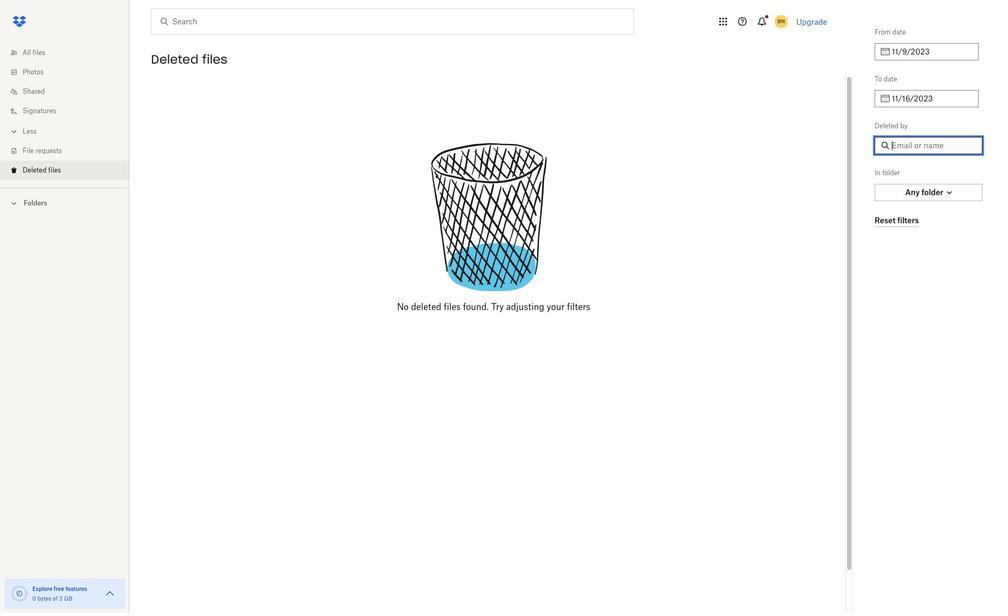 Task type: locate. For each thing, give the bounding box(es) containing it.
reset filters
[[875, 216, 919, 225]]

filters
[[898, 216, 919, 225], [567, 302, 591, 312]]

files inside 'deleted files' link
[[48, 166, 61, 174]]

bn
[[778, 18, 785, 25]]

list
[[0, 37, 129, 188]]

To date text field
[[892, 93, 973, 105]]

your
[[547, 302, 565, 312]]

0 horizontal spatial deleted
[[23, 166, 47, 174]]

deleted files
[[151, 52, 228, 67], [23, 166, 61, 174]]

1 horizontal spatial folder
[[922, 188, 944, 197]]

1 horizontal spatial deleted
[[151, 52, 199, 67]]

by
[[901, 122, 908, 130]]

gb
[[64, 596, 72, 602]]

adjusting
[[506, 302, 545, 312]]

date right from
[[893, 28, 906, 36]]

0 vertical spatial folder
[[883, 169, 900, 177]]

0 vertical spatial filters
[[898, 216, 919, 225]]

in folder
[[875, 169, 900, 177]]

1 vertical spatial deleted
[[875, 122, 899, 130]]

deleted files link
[[9, 161, 129, 180]]

filters right reset
[[898, 216, 919, 225]]

0 horizontal spatial folder
[[883, 169, 900, 177]]

deleted
[[151, 52, 199, 67], [875, 122, 899, 130], [23, 166, 47, 174]]

1 vertical spatial date
[[884, 75, 898, 83]]

date for to date
[[884, 75, 898, 83]]

0 vertical spatial deleted files
[[151, 52, 228, 67]]

filters right your at the right of page
[[567, 302, 591, 312]]

explore
[[32, 586, 52, 592]]

try
[[491, 302, 504, 312]]

0 horizontal spatial deleted files
[[23, 166, 61, 174]]

1 vertical spatial filters
[[567, 302, 591, 312]]

reset
[[875, 216, 896, 225]]

file requests link
[[9, 141, 129, 161]]

from
[[875, 28, 891, 36]]

1 vertical spatial folder
[[922, 188, 944, 197]]

date
[[893, 28, 906, 36], [884, 75, 898, 83]]

folder for in folder
[[883, 169, 900, 177]]

files
[[33, 49, 45, 57], [202, 52, 228, 67], [48, 166, 61, 174], [444, 302, 461, 312]]

upgrade link
[[797, 17, 828, 26]]

1 vertical spatial deleted files
[[23, 166, 61, 174]]

0 vertical spatial deleted
[[151, 52, 199, 67]]

free
[[54, 586, 64, 592]]

1 horizontal spatial filters
[[898, 216, 919, 225]]

date right the to
[[884, 75, 898, 83]]

quota usage element
[[11, 585, 28, 603]]

less image
[[9, 126, 19, 137]]

folder inside the "any folder" 'button'
[[922, 188, 944, 197]]

2 horizontal spatial deleted
[[875, 122, 899, 130]]

files inside all files link
[[33, 49, 45, 57]]

2 vertical spatial deleted
[[23, 166, 47, 174]]

date for from date
[[893, 28, 906, 36]]

0 vertical spatial date
[[893, 28, 906, 36]]

folder right any
[[922, 188, 944, 197]]

folder right the in
[[883, 169, 900, 177]]

upgrade
[[797, 17, 828, 26]]

folder
[[883, 169, 900, 177], [922, 188, 944, 197]]

bn button
[[773, 13, 790, 30]]

shared
[[23, 87, 45, 95]]

all files
[[23, 49, 45, 57]]

Search text field
[[172, 16, 612, 28]]



Task type: vqa. For each thing, say whether or not it's contained in the screenshot.
the bottommost new
no



Task type: describe. For each thing, give the bounding box(es) containing it.
photos
[[23, 68, 44, 76]]

signatures link
[[9, 101, 129, 121]]

requests
[[36, 147, 62, 155]]

to
[[875, 75, 882, 83]]

0 horizontal spatial filters
[[567, 302, 591, 312]]

reset filters button
[[875, 214, 919, 227]]

from date
[[875, 28, 906, 36]]

folders button
[[0, 195, 129, 211]]

found.
[[463, 302, 489, 312]]

1 horizontal spatial deleted files
[[151, 52, 228, 67]]

no deleted files found. try adjusting your filters
[[397, 302, 591, 312]]

folder for any folder
[[922, 188, 944, 197]]

explore free features 0 bytes of 2 gb
[[32, 586, 87, 602]]

any
[[906, 188, 920, 197]]

0
[[32, 596, 36, 602]]

signatures
[[23, 107, 56, 115]]

From date text field
[[892, 46, 973, 58]]

file
[[23, 147, 34, 155]]

dropbox image
[[9, 11, 30, 32]]

2
[[59, 596, 63, 602]]

shared link
[[9, 82, 129, 101]]

any folder button
[[875, 184, 983, 201]]

to date
[[875, 75, 898, 83]]

all files link
[[9, 43, 129, 63]]

deleted inside 'deleted files' link
[[23, 166, 47, 174]]

list containing all files
[[0, 37, 129, 188]]

deleted by
[[875, 122, 908, 130]]

any folder
[[906, 188, 944, 197]]

filters inside button
[[898, 216, 919, 225]]

less
[[23, 127, 37, 135]]

photos link
[[9, 63, 129, 82]]

in
[[875, 169, 881, 177]]

folders
[[24, 199, 47, 207]]

of
[[53, 596, 58, 602]]

deleted files list item
[[0, 161, 129, 180]]

features
[[66, 586, 87, 592]]

file requests
[[23, 147, 62, 155]]

deleted
[[411, 302, 442, 312]]

no
[[397, 302, 409, 312]]

all
[[23, 49, 31, 57]]

Deleted by text field
[[892, 140, 977, 152]]

bytes
[[37, 596, 51, 602]]

deleted files inside list item
[[23, 166, 61, 174]]



